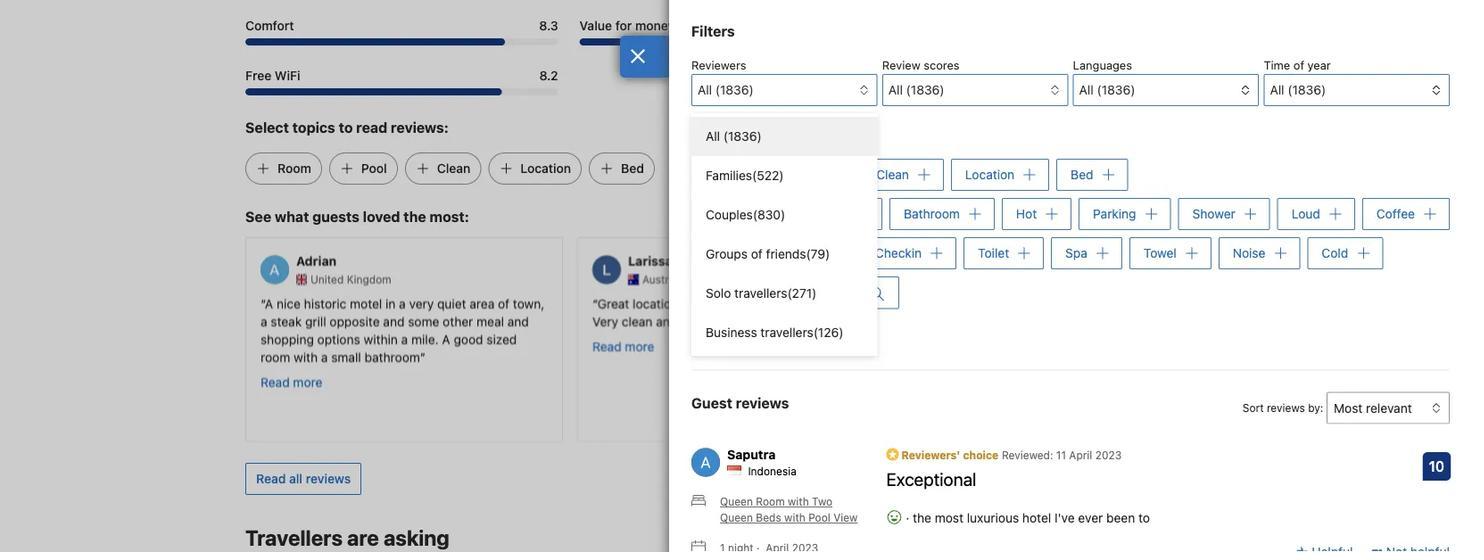 Task type: describe. For each thing, give the bounding box(es) containing it.
review
[[882, 58, 921, 72]]

2023
[[1096, 449, 1122, 461]]

" for great
[[592, 296, 598, 310]]

april
[[1069, 449, 1093, 461]]

other
[[443, 314, 473, 328]]

town,
[[513, 296, 545, 310]]

8.2
[[539, 68, 558, 83]]

all (1836) for time of year
[[1270, 83, 1326, 97]]

sort
[[1243, 402, 1264, 414]]

0 horizontal spatial room
[[278, 161, 311, 176]]

spa
[[1066, 246, 1088, 261]]

0 vertical spatial pool
[[361, 161, 387, 176]]

quiet
[[437, 296, 466, 310]]

of left year
[[1294, 58, 1305, 72]]

downtown
[[760, 296, 820, 310]]

of left friends
[[751, 247, 763, 261]]

" great location,  just south of downtown area. very clean and comfortable.
[[592, 296, 852, 328]]

travellers
[[245, 525, 343, 550]]

1 vertical spatial with
[[788, 496, 809, 508]]

value for money
[[580, 18, 675, 33]]

meal
[[477, 314, 504, 328]]

0 horizontal spatial bed
[[621, 161, 644, 176]]

more for great location,  just south of downtown area. very clean and comfortable.
[[625, 339, 654, 353]]

read for great location,  just south of downtown area. very clean and comfortable.
[[592, 339, 622, 353]]

options
[[317, 331, 360, 346]]

show less button
[[692, 316, 749, 348]]

scored 10 element
[[1423, 452, 1451, 481]]

saputra
[[727, 447, 776, 462]]

read inside 'button'
[[256, 471, 286, 486]]

read for a nice historic motel in a very quiet area of town, a steak grill opposite and some other meal and shopping options within a mile. a good sized room with a small bathroom
[[261, 374, 290, 389]]

1 vertical spatial a
[[442, 331, 450, 346]]

wifi
[[275, 68, 300, 83]]

" a nice historic motel in a very quiet area of town, a steak grill opposite and some other meal and shopping options within a mile. a good sized room with a small bathroom
[[261, 296, 545, 364]]

travellers for (271)
[[735, 286, 787, 301]]

1 horizontal spatial the
[[913, 511, 932, 525]]

a left small
[[321, 349, 328, 364]]

money
[[635, 18, 675, 33]]

some
[[408, 314, 439, 328]]

10
[[1429, 458, 1445, 475]]

australia image
[[628, 274, 639, 285]]

review scores
[[882, 58, 960, 72]]

0 horizontal spatial clean
[[437, 161, 471, 176]]

very
[[592, 314, 618, 328]]

less
[[727, 325, 749, 339]]

filter reviews region
[[692, 21, 1450, 356]]

checkin
[[875, 246, 922, 261]]

read all reviews
[[256, 471, 351, 486]]

united kingdom image
[[296, 274, 307, 285]]

loud
[[1292, 207, 1320, 221]]

all (1836) button for languages
[[1073, 74, 1259, 106]]

value
[[580, 18, 612, 33]]

see
[[245, 208, 271, 225]]

2 queen from the top
[[720, 512, 753, 524]]

1 queen from the top
[[720, 496, 753, 508]]

coffee
[[1377, 207, 1415, 221]]

(1836) for review scores
[[906, 83, 945, 97]]

a left steak
[[261, 314, 267, 328]]

families (522)
[[706, 168, 784, 183]]

area
[[470, 296, 495, 310]]

bathroom
[[904, 207, 960, 221]]

area.
[[823, 296, 852, 310]]

kingdom
[[347, 273, 392, 285]]

all (1836) for languages
[[1079, 83, 1135, 97]]

groups of friends (79)
[[706, 247, 830, 261]]

all (1836) for review scores
[[889, 83, 945, 97]]

guests
[[312, 208, 360, 225]]

business
[[706, 325, 757, 340]]

hotel
[[1023, 511, 1051, 525]]

show
[[692, 325, 723, 339]]

travellers are asking
[[245, 525, 450, 550]]

all
[[289, 471, 303, 486]]

1 and from the left
[[383, 314, 405, 328]]

parking
[[1093, 207, 1136, 221]]

pool inside queen room with two queen beds with pool view
[[809, 512, 831, 524]]

0 horizontal spatial to
[[339, 119, 353, 136]]

bathroom
[[365, 349, 420, 364]]

all (1836) for reviewers
[[698, 83, 754, 97]]

loved
[[363, 208, 400, 225]]

(271)
[[787, 286, 817, 301]]

exceptional
[[887, 468, 976, 489]]

couples (830)
[[706, 207, 786, 222]]

(1836) for reviewers
[[716, 83, 754, 97]]

reviewed:
[[1002, 449, 1053, 461]]

comfort 8.3 meter
[[245, 38, 558, 45]]

·
[[906, 511, 910, 525]]

time of year
[[1264, 58, 1331, 72]]

read more button for great location,  just south of downtown area. very clean and comfortable.
[[592, 337, 654, 355]]

select for select topics to read reviews:
[[245, 119, 289, 136]]

adrian
[[296, 253, 337, 268]]

(126)
[[814, 325, 844, 340]]

sized
[[487, 331, 517, 346]]

scores
[[924, 58, 960, 72]]

(830)
[[753, 207, 786, 222]]

south
[[710, 296, 742, 310]]

reviews for sort
[[1267, 402, 1305, 414]]

(522)
[[752, 168, 784, 183]]

free wifi 8.2 meter
[[245, 88, 558, 95]]

guest reviews
[[692, 394, 789, 411]]

towel
[[1144, 246, 1177, 261]]

languages
[[1073, 58, 1132, 72]]

all for review scores
[[889, 83, 903, 97]]

solo travellers (271)
[[706, 286, 817, 301]]

value for money 8.1 meter
[[580, 38, 893, 45]]

0 vertical spatial a
[[265, 296, 273, 310]]

friends
[[766, 247, 806, 261]]

" for a
[[261, 296, 265, 310]]

ever
[[1078, 511, 1103, 525]]

select a topic to search reviews:
[[692, 129, 866, 142]]

guest
[[692, 394, 732, 411]]

(1836) for time of year
[[1288, 83, 1326, 97]]

with inside " a nice historic motel in a very quiet area of town, a steak grill opposite and some other meal and shopping options within a mile. a good sized room with a small bathroom
[[294, 349, 318, 364]]

breakfast
[[706, 207, 760, 221]]

by:
[[1308, 402, 1324, 414]]

1 horizontal spatial location
[[965, 167, 1015, 182]]



Task type: locate. For each thing, give the bounding box(es) containing it.
2 " from the left
[[592, 296, 598, 310]]

2 vertical spatial read
[[256, 471, 286, 486]]

1 " from the left
[[261, 296, 265, 310]]

clean
[[437, 161, 471, 176], [876, 167, 909, 182]]

the right the ·
[[913, 511, 932, 525]]

1 horizontal spatial clean
[[876, 167, 909, 182]]

0 horizontal spatial a
[[265, 296, 273, 310]]

view up heat
[[791, 246, 819, 261]]

(79)
[[806, 247, 830, 261]]

1 vertical spatial read
[[261, 374, 290, 389]]

search
[[783, 129, 819, 142]]

been
[[1107, 511, 1135, 525]]

cold
[[1322, 246, 1349, 261]]

pool down two
[[809, 512, 831, 524]]

all (1836)
[[698, 83, 754, 97], [889, 83, 945, 97], [1079, 83, 1135, 97], [1270, 83, 1326, 97], [706, 129, 762, 144]]

read more down clean
[[592, 339, 654, 353]]

room up the breakfast
[[706, 167, 739, 182]]

0 horizontal spatial the
[[404, 208, 426, 225]]

0 horizontal spatial reviews
[[306, 471, 351, 486]]

with right the beds
[[784, 512, 806, 524]]

" left nice
[[261, 296, 265, 310]]

0 horizontal spatial all (1836) button
[[692, 74, 878, 106]]

2 vertical spatial with
[[784, 512, 806, 524]]

read more for a nice historic motel in a very quiet area of town, a steak grill opposite and some other meal and shopping options within a mile. a good sized room with a small bathroom
[[261, 374, 323, 389]]

motel
[[350, 296, 382, 310]]

all inside button
[[1270, 83, 1285, 97]]

reviewers
[[692, 58, 746, 72]]

0 vertical spatial read more button
[[592, 337, 654, 355]]

all (1836) link
[[692, 117, 878, 156]]

read more for great location,  just south of downtown area. very clean and comfortable.
[[592, 339, 654, 353]]

and inside " great location,  just south of downtown area. very clean and comfortable.
[[656, 314, 678, 328]]

0 vertical spatial view
[[791, 246, 819, 261]]

all down reviewers
[[698, 83, 712, 97]]

1 vertical spatial the
[[913, 511, 932, 525]]

of inside " a nice historic motel in a very quiet area of town, a steak grill opposite and some other meal and shopping options within a mile. a good sized room with a small bathroom
[[498, 296, 510, 310]]

0 horizontal spatial select
[[245, 119, 289, 136]]

a right mile.
[[442, 331, 450, 346]]

read left all
[[256, 471, 286, 486]]

i've
[[1055, 511, 1075, 525]]

0 horizontal spatial more
[[293, 374, 323, 389]]

1 horizontal spatial "
[[592, 296, 598, 310]]

in
[[386, 296, 396, 310]]

choice
[[963, 449, 999, 461]]

all (1836) down reviewers
[[698, 83, 754, 97]]

1 horizontal spatial read more button
[[592, 337, 654, 355]]

and down in
[[383, 314, 405, 328]]

more down clean
[[625, 339, 654, 353]]

all for time of year
[[1270, 83, 1285, 97]]

what
[[275, 208, 309, 225]]

grill
[[305, 314, 326, 328]]

reviews for guest
[[736, 394, 789, 411]]

1 horizontal spatial pool
[[809, 512, 831, 524]]

to right been
[[1139, 511, 1150, 525]]

reviews: right search at the right
[[822, 129, 866, 142]]

all (1836) button for review scores
[[882, 74, 1068, 106]]

0 horizontal spatial reviews:
[[391, 119, 449, 136]]

a left mile.
[[401, 331, 408, 346]]

all (1836) up families
[[706, 129, 762, 144]]

room up the beds
[[756, 496, 785, 508]]

more for a nice historic motel in a very quiet area of town, a steak grill opposite and some other meal and shopping options within a mile. a good sized room with a small bathroom
[[293, 374, 323, 389]]

families
[[706, 168, 752, 183]]

opposite
[[330, 314, 380, 328]]

shopping
[[261, 331, 314, 346]]

read more button down room
[[261, 373, 323, 391]]

just
[[685, 296, 706, 310]]

all (1836) down 'languages'
[[1079, 83, 1135, 97]]

0 horizontal spatial "
[[261, 296, 265, 310]]

and
[[383, 314, 405, 328], [508, 314, 529, 328], [656, 314, 678, 328]]

queen left the beds
[[720, 512, 753, 524]]

11
[[1056, 449, 1066, 461]]

reviews right all
[[306, 471, 351, 486]]

view left the ·
[[834, 512, 858, 524]]

0 vertical spatial read
[[592, 339, 622, 353]]

room down topics
[[278, 161, 311, 176]]

reviews left the by:
[[1267, 402, 1305, 414]]

very
[[409, 296, 434, 310]]

and down location,
[[656, 314, 678, 328]]

"
[[261, 296, 265, 310], [592, 296, 598, 310]]

2 horizontal spatial and
[[656, 314, 678, 328]]

a left nice
[[265, 296, 273, 310]]

0 vertical spatial the
[[404, 208, 426, 225]]

read more button down clean
[[592, 337, 654, 355]]

topics
[[292, 119, 335, 136]]

1 all (1836) button from the left
[[692, 74, 878, 106]]

toilet
[[978, 246, 1009, 261]]

more
[[625, 339, 654, 353], [293, 374, 323, 389]]

read
[[356, 119, 387, 136]]

year
[[1308, 58, 1331, 72]]

united
[[311, 273, 344, 285]]

room inside queen room with two queen beds with pool view
[[756, 496, 785, 508]]

(1836) for languages
[[1097, 83, 1135, 97]]

read more button
[[592, 337, 654, 355], [261, 373, 323, 391]]

1 horizontal spatial reviews
[[736, 394, 789, 411]]

all (1836) down review scores
[[889, 83, 945, 97]]

travellers for (126)
[[761, 325, 814, 340]]

groups
[[706, 247, 748, 261]]

all (1836) button down 'languages'
[[1073, 74, 1259, 106]]

1 vertical spatial travellers
[[761, 325, 814, 340]]

2 horizontal spatial reviews
[[1267, 402, 1305, 414]]

" up very
[[592, 296, 598, 310]]

select for select a topic to search reviews:
[[692, 129, 726, 142]]

all for reviewers
[[698, 83, 712, 97]]

1 horizontal spatial to
[[769, 129, 779, 142]]

0 horizontal spatial and
[[383, 314, 405, 328]]

1 vertical spatial view
[[834, 512, 858, 524]]

pool down the read
[[361, 161, 387, 176]]

all down review at the top of page
[[889, 83, 903, 97]]

this is a carousel with rotating slides. it displays featured reviews of the property. use next and previous buttons to navigate. region
[[231, 230, 1241, 449]]

select left topic
[[692, 129, 726, 142]]

claude
[[960, 253, 1003, 268]]

to left the read
[[339, 119, 353, 136]]

larissa
[[628, 253, 672, 268]]

select left topics
[[245, 119, 289, 136]]

0 horizontal spatial pool
[[361, 161, 387, 176]]

mile.
[[411, 331, 439, 346]]

all down 'languages'
[[1079, 83, 1094, 97]]

read down very
[[592, 339, 622, 353]]

2 all (1836) button from the left
[[882, 74, 1068, 106]]

australia
[[642, 273, 686, 285]]

all (1836) button for reviewers
[[692, 74, 878, 106]]

0 horizontal spatial read more button
[[261, 373, 323, 391]]

the
[[404, 208, 426, 225], [913, 511, 932, 525]]

more down shopping
[[293, 374, 323, 389]]

0 vertical spatial with
[[294, 349, 318, 364]]

free wifi
[[245, 68, 300, 83]]

2 and from the left
[[508, 314, 529, 328]]

0 horizontal spatial location
[[521, 161, 571, 176]]

to
[[339, 119, 353, 136], [769, 129, 779, 142], [1139, 511, 1150, 525]]

most
[[935, 511, 964, 525]]

room
[[261, 349, 290, 364]]

business travellers (126)
[[706, 325, 844, 340]]

sort reviews by:
[[1243, 402, 1324, 414]]

reviews inside read all reviews 'button'
[[306, 471, 351, 486]]

8.3
[[539, 18, 558, 33]]

"
[[420, 349, 426, 364]]

0 vertical spatial queen
[[720, 496, 753, 508]]

are
[[347, 525, 379, 550]]

1 vertical spatial pool
[[809, 512, 831, 524]]

queen room with two queen beds with pool view
[[720, 496, 858, 524]]

(1836) down review scores
[[906, 83, 945, 97]]

reviews: down free wifi 8.2 meter
[[391, 119, 449, 136]]

reviewed: 11 april 2023
[[1002, 449, 1122, 461]]

read more button for a nice historic motel in a very quiet area of town, a steak grill opposite and some other meal and shopping options within a mile. a good sized room with a small bathroom
[[261, 373, 323, 391]]

clean up the bathroom
[[876, 167, 909, 182]]

time
[[1264, 58, 1290, 72]]

location,
[[633, 296, 682, 310]]

bed
[[621, 161, 644, 176], [1071, 167, 1094, 182]]

2 horizontal spatial room
[[756, 496, 785, 508]]

most:
[[430, 208, 469, 225]]

all for languages
[[1079, 83, 1094, 97]]

steak
[[271, 314, 302, 328]]

all (1836) down time of year at right top
[[1270, 83, 1326, 97]]

with left two
[[788, 496, 809, 508]]

0 horizontal spatial view
[[791, 246, 819, 261]]

read more down room
[[261, 374, 323, 389]]

historic
[[304, 296, 346, 310]]

small
[[331, 349, 361, 364]]

queen room with two queen beds with pool view link
[[692, 494, 865, 526]]

clean
[[622, 314, 653, 328]]

the right loved on the left of the page
[[404, 208, 426, 225]]

1 vertical spatial more
[[293, 374, 323, 389]]

all (1836) inside button
[[1270, 83, 1326, 97]]

of inside " great location,  just south of downtown area. very clean and comfortable.
[[745, 296, 757, 310]]

1 vertical spatial read more
[[261, 374, 323, 389]]

(1836) inside button
[[1288, 83, 1326, 97]]

all (1836) button up select a topic to search reviews:
[[692, 74, 878, 106]]

read all reviews button
[[245, 463, 362, 495]]

a left topic
[[729, 129, 735, 142]]

shower
[[1193, 207, 1236, 221]]

a right in
[[399, 296, 406, 310]]

1 horizontal spatial view
[[834, 512, 858, 524]]

all (1836) button down scores
[[882, 74, 1068, 106]]

all left topic
[[706, 129, 720, 144]]

of right south
[[745, 296, 757, 310]]

(1836) up families (522)
[[724, 129, 762, 144]]

(1836) down time of year at right top
[[1288, 83, 1326, 97]]

read more
[[592, 339, 654, 353], [261, 374, 323, 389]]

reviews right guest
[[736, 394, 789, 411]]

show less
[[692, 325, 749, 339]]

to right topic
[[769, 129, 779, 142]]

queen down indonesia in the right bottom of the page
[[720, 496, 753, 508]]

luxurious
[[967, 511, 1019, 525]]

read down room
[[261, 374, 290, 389]]

1 horizontal spatial all (1836) button
[[882, 74, 1068, 106]]

1 horizontal spatial room
[[706, 167, 739, 182]]

solo
[[706, 286, 731, 301]]

nice
[[277, 296, 301, 310]]

1 vertical spatial read more button
[[261, 373, 323, 391]]

3 and from the left
[[656, 314, 678, 328]]

0 vertical spatial more
[[625, 339, 654, 353]]

0 vertical spatial travellers
[[735, 286, 787, 301]]

with
[[294, 349, 318, 364], [788, 496, 809, 508], [784, 512, 806, 524]]

3 all (1836) button from the left
[[1073, 74, 1259, 106]]

all down time at the top
[[1270, 83, 1285, 97]]

1 horizontal spatial and
[[508, 314, 529, 328]]

couples
[[706, 207, 753, 222]]

1 horizontal spatial more
[[625, 339, 654, 353]]

2 horizontal spatial to
[[1139, 511, 1150, 525]]

1 horizontal spatial a
[[442, 331, 450, 346]]

(1836) down 'languages'
[[1097, 83, 1135, 97]]

" inside " great location,  just south of downtown area. very clean and comfortable.
[[592, 296, 598, 310]]

1 horizontal spatial read more
[[592, 339, 654, 353]]

0 vertical spatial read more
[[592, 339, 654, 353]]

clean up most:
[[437, 161, 471, 176]]

close image
[[630, 49, 646, 63]]

· the most luxurious hotel i've ever been to
[[903, 511, 1150, 525]]

0 horizontal spatial read more
[[261, 374, 323, 389]]

view inside queen room with two queen beds with pool view
[[834, 512, 858, 524]]

pool
[[361, 161, 387, 176], [809, 512, 831, 524]]

of right area
[[498, 296, 510, 310]]

(1836)
[[716, 83, 754, 97], [906, 83, 945, 97], [1097, 83, 1135, 97], [1288, 83, 1326, 97], [724, 129, 762, 144]]

1 horizontal spatial select
[[692, 129, 726, 142]]

2 horizontal spatial all (1836) button
[[1073, 74, 1259, 106]]

travellers down groups of friends (79)
[[735, 286, 787, 301]]

1 horizontal spatial reviews:
[[822, 129, 866, 142]]

" inside " a nice historic motel in a very quiet area of town, a steak grill opposite and some other meal and shopping options within a mile. a good sized room with a small bathroom
[[261, 296, 265, 310]]

travellers down 'downtown'
[[761, 325, 814, 340]]

comfort
[[245, 18, 294, 33]]

with down shopping
[[294, 349, 318, 364]]

select topics to read reviews:
[[245, 119, 449, 136]]

and down town,
[[508, 314, 529, 328]]

1 vertical spatial queen
[[720, 512, 753, 524]]

1 horizontal spatial bed
[[1071, 167, 1094, 182]]

(1836) down reviewers
[[716, 83, 754, 97]]

see what guests loved the most:
[[245, 208, 469, 225]]

for
[[615, 18, 632, 33]]



Task type: vqa. For each thing, say whether or not it's contained in the screenshot.
yourself
no



